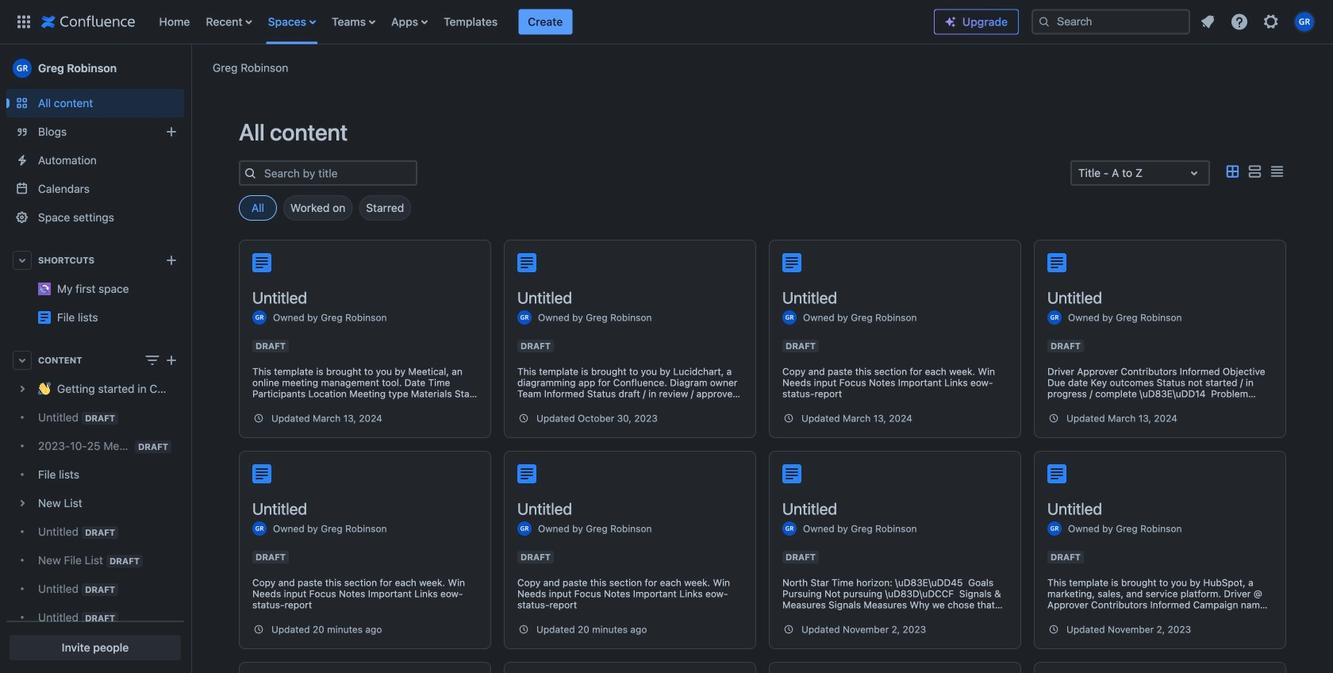 Task type: vqa. For each thing, say whether or not it's contained in the screenshot.
'confluence' image
yes



Task type: describe. For each thing, give the bounding box(es) containing it.
premium image
[[945, 15, 957, 28]]

settings icon image
[[1262, 12, 1281, 31]]

list item inside list
[[519, 9, 573, 35]]

global element
[[10, 0, 934, 44]]

change view image
[[143, 351, 162, 370]]

search image
[[1038, 15, 1051, 28]]

Search by title field
[[260, 162, 416, 184]]

list image
[[1246, 162, 1265, 181]]

0 horizontal spatial page image
[[252, 464, 272, 484]]

help icon image
[[1231, 12, 1250, 31]]

space element
[[0, 44, 191, 673]]

create a blog image
[[162, 122, 181, 141]]

compact list image
[[1268, 162, 1287, 181]]



Task type: locate. For each thing, give the bounding box(es) containing it.
open image
[[1185, 164, 1204, 183]]

list
[[151, 0, 934, 44], [1194, 8, 1324, 36]]

page image
[[252, 253, 272, 272], [783, 253, 802, 272], [1048, 253, 1067, 272], [518, 464, 537, 484], [783, 464, 802, 484]]

1 horizontal spatial page image
[[518, 253, 537, 272]]

list item
[[519, 9, 573, 35]]

2 horizontal spatial page image
[[1048, 464, 1067, 484]]

Search field
[[1032, 9, 1191, 35]]

tree
[[6, 375, 184, 673]]

notification icon image
[[1199, 12, 1218, 31]]

banner
[[0, 0, 1334, 44]]

tree inside space element
[[6, 375, 184, 673]]

list for premium icon
[[1194, 8, 1324, 36]]

list for 'appswitcher icon'
[[151, 0, 934, 44]]

collapse sidebar image
[[173, 52, 208, 84]]

None search field
[[1032, 9, 1191, 35]]

confluence image
[[41, 12, 135, 31], [41, 12, 135, 31]]

cards image
[[1223, 162, 1243, 181]]

1 horizontal spatial list
[[1194, 8, 1324, 36]]

profile picture image
[[252, 310, 267, 325], [518, 310, 532, 325], [783, 310, 797, 325], [1048, 310, 1062, 325], [252, 522, 267, 536], [518, 522, 532, 536], [783, 522, 797, 536], [1048, 522, 1062, 536]]

0 horizontal spatial list
[[151, 0, 934, 44]]

file lists image
[[38, 311, 51, 324]]

appswitcher icon image
[[14, 12, 33, 31]]

page image
[[518, 253, 537, 272], [252, 464, 272, 484], [1048, 464, 1067, 484]]

None text field
[[1079, 165, 1082, 181]]

add shortcut image
[[162, 251, 181, 270]]

create a page image
[[162, 351, 181, 370]]



